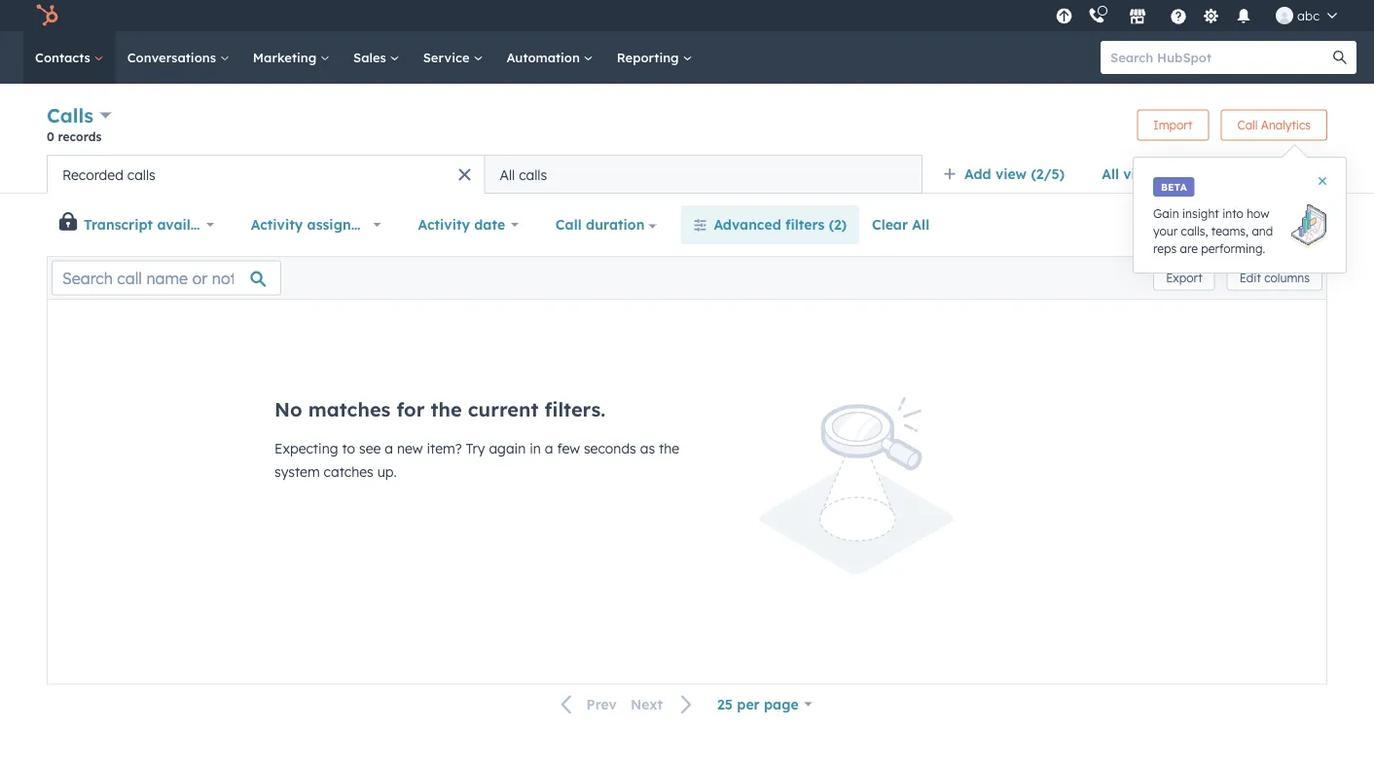 Task type: locate. For each thing, give the bounding box(es) containing it.
activity inside "popup button"
[[251, 216, 303, 233]]

view
[[996, 165, 1027, 182], [1286, 218, 1311, 232]]

activity date
[[418, 216, 505, 233]]

add view (2/5)
[[965, 165, 1065, 182]]

no matches for the current filters.
[[274, 397, 606, 421]]

1 horizontal spatial view
[[1286, 218, 1311, 232]]

export button
[[1153, 265, 1215, 291]]

call for call duration
[[556, 216, 582, 233]]

all calls button
[[485, 155, 923, 194]]

1 vertical spatial to
[[342, 440, 355, 457]]

conversations link
[[116, 31, 241, 84]]

0 horizontal spatial all
[[500, 166, 515, 183]]

import button
[[1137, 109, 1209, 141]]

call inside 'banner'
[[1238, 118, 1258, 132]]

activity left date
[[418, 216, 470, 233]]

0 horizontal spatial a
[[385, 440, 393, 457]]

edit columns
[[1240, 271, 1310, 285]]

date
[[474, 216, 505, 233]]

few
[[557, 440, 580, 457]]

call
[[1238, 118, 1258, 132], [556, 216, 582, 233]]

1 horizontal spatial call
[[1238, 118, 1258, 132]]

save view
[[1256, 218, 1311, 232]]

system
[[274, 463, 320, 480]]

filters.
[[545, 397, 606, 421]]

a right see
[[385, 440, 393, 457]]

current
[[468, 397, 539, 421]]

calls button
[[47, 101, 112, 129]]

25 per page
[[717, 695, 799, 712]]

analytics
[[1261, 118, 1311, 132]]

your
[[1153, 223, 1178, 238]]

view right add
[[996, 165, 1027, 182]]

call duration button
[[543, 205, 669, 244]]

teams,
[[1212, 223, 1249, 238]]

call inside button
[[556, 216, 582, 233]]

all up date
[[500, 166, 515, 183]]

0 horizontal spatial to
[[342, 440, 355, 457]]

activity down recorded calls button
[[251, 216, 303, 233]]

activity inside popup button
[[418, 216, 470, 233]]

in
[[530, 440, 541, 457]]

25
[[717, 695, 733, 712]]

sales link
[[342, 31, 411, 84]]

recorded calls
[[62, 166, 156, 183]]

0 vertical spatial to
[[372, 216, 386, 233]]

0 vertical spatial the
[[431, 397, 462, 421]]

call for call analytics
[[1238, 118, 1258, 132]]

export
[[1166, 271, 1203, 285]]

activity for activity date
[[418, 216, 470, 233]]

add view (2/5) button
[[930, 155, 1089, 194]]

to inside "popup button"
[[372, 216, 386, 233]]

marketing
[[253, 49, 320, 65]]

transcript available
[[84, 216, 220, 233]]

1 vertical spatial the
[[659, 440, 679, 457]]

gary orlando image
[[1276, 7, 1294, 24]]

notifications button
[[1227, 0, 1260, 31]]

activity for activity assigned to
[[251, 216, 303, 233]]

gain insight into how your calls, teams, and reps are performing.
[[1153, 206, 1273, 255]]

1 horizontal spatial all
[[912, 216, 930, 233]]

all left views
[[1102, 165, 1119, 182]]

all for all views
[[1102, 165, 1119, 182]]

performing.
[[1201, 241, 1266, 255]]

1 horizontal spatial a
[[545, 440, 553, 457]]

and
[[1252, 223, 1273, 238]]

are
[[1180, 241, 1198, 255]]

0 vertical spatial call
[[1238, 118, 1258, 132]]

upgrade image
[[1056, 8, 1073, 26]]

gain
[[1153, 206, 1179, 220]]

activity
[[251, 216, 303, 233], [418, 216, 470, 233]]

automation link
[[495, 31, 605, 84]]

the right 'for'
[[431, 397, 462, 421]]

0 horizontal spatial view
[[996, 165, 1027, 182]]

0 horizontal spatial call
[[556, 216, 582, 233]]

1 vertical spatial view
[[1286, 218, 1311, 232]]

marketplaces button
[[1117, 0, 1158, 31]]

advanced
[[714, 216, 781, 233]]

(2/5)
[[1031, 165, 1065, 182]]

all inside "link"
[[1102, 165, 1119, 182]]

2 horizontal spatial all
[[1102, 165, 1119, 182]]

to left see
[[342, 440, 355, 457]]

calls up the activity date popup button
[[519, 166, 547, 183]]

to right assigned
[[372, 216, 386, 233]]

beta
[[1161, 181, 1187, 193]]

notifications image
[[1235, 9, 1253, 26]]

advanced filters (2) button
[[681, 205, 860, 244]]

item?
[[427, 440, 462, 457]]

transcript
[[84, 216, 153, 233]]

abc
[[1297, 7, 1320, 23]]

insight
[[1183, 206, 1219, 220]]

activity date button
[[405, 205, 531, 244]]

2 calls from the left
[[519, 166, 547, 183]]

how
[[1247, 206, 1270, 220]]

search image
[[1333, 51, 1347, 64]]

call duration
[[556, 216, 645, 233]]

view inside popup button
[[996, 165, 1027, 182]]

recorded calls button
[[47, 155, 485, 194]]

to
[[372, 216, 386, 233], [342, 440, 355, 457]]

2 activity from the left
[[418, 216, 470, 233]]

1 activity from the left
[[251, 216, 303, 233]]

into
[[1223, 206, 1244, 220]]

1 horizontal spatial to
[[372, 216, 386, 233]]

0 horizontal spatial the
[[431, 397, 462, 421]]

expecting
[[274, 440, 338, 457]]

call left duration
[[556, 216, 582, 233]]

1 horizontal spatial the
[[659, 440, 679, 457]]

a
[[385, 440, 393, 457], [545, 440, 553, 457]]

all calls
[[500, 166, 547, 183]]

clear
[[872, 216, 908, 233]]

save view button
[[1222, 209, 1328, 240]]

prev button
[[549, 692, 624, 717]]

the right as
[[659, 440, 679, 457]]

to inside the 'expecting to see a new item? try again in a few seconds as the system catches up.'
[[342, 440, 355, 457]]

1 vertical spatial call
[[556, 216, 582, 233]]

0 horizontal spatial calls
[[127, 166, 156, 183]]

calls,
[[1181, 223, 1208, 238]]

call left analytics
[[1238, 118, 1258, 132]]

view inside "button"
[[1286, 218, 1311, 232]]

1 calls from the left
[[127, 166, 156, 183]]

edit columns button
[[1227, 265, 1323, 291]]

0 vertical spatial view
[[996, 165, 1027, 182]]

0
[[47, 129, 54, 144]]

all views
[[1102, 165, 1161, 182]]

service link
[[411, 31, 495, 84]]

calls right recorded
[[127, 166, 156, 183]]

pagination navigation
[[549, 691, 705, 717]]

2 a from the left
[[545, 440, 553, 457]]

all right clear
[[912, 216, 930, 233]]

call analytics
[[1238, 118, 1311, 132]]

1 horizontal spatial activity
[[418, 216, 470, 233]]

0 horizontal spatial activity
[[251, 216, 303, 233]]

view right save
[[1286, 218, 1311, 232]]

1 horizontal spatial calls
[[519, 166, 547, 183]]

edit
[[1240, 271, 1261, 285]]

a right in
[[545, 440, 553, 457]]



Task type: describe. For each thing, give the bounding box(es) containing it.
transcript available button
[[79, 205, 227, 244]]

all views link
[[1089, 155, 1174, 194]]

available
[[157, 216, 220, 233]]

all for all calls
[[500, 166, 515, 183]]

new
[[397, 440, 423, 457]]

upgrade link
[[1052, 5, 1077, 26]]

abc menu
[[1050, 0, 1351, 31]]

activity assigned to
[[251, 216, 386, 233]]

add
[[965, 165, 991, 182]]

search button
[[1324, 41, 1357, 74]]

clear all
[[872, 216, 930, 233]]

hubspot link
[[23, 4, 73, 27]]

advanced filters (2)
[[714, 216, 847, 233]]

(2)
[[829, 216, 847, 233]]

the inside the 'expecting to see a new item? try again in a few seconds as the system catches up.'
[[659, 440, 679, 457]]

up.
[[377, 463, 397, 480]]

contacts link
[[23, 31, 116, 84]]

abc button
[[1264, 0, 1349, 31]]

next
[[631, 695, 663, 712]]

activity assigned to button
[[238, 205, 394, 244]]

clear all button
[[860, 205, 942, 244]]

service
[[423, 49, 473, 65]]

assigned
[[307, 216, 368, 233]]

view for save
[[1286, 218, 1311, 232]]

page
[[764, 695, 799, 712]]

help image
[[1170, 9, 1187, 26]]

calls for all calls
[[519, 166, 547, 183]]

reporting
[[617, 49, 683, 65]]

no
[[274, 397, 302, 421]]

next button
[[624, 692, 705, 717]]

as
[[640, 440, 655, 457]]

per
[[737, 695, 760, 712]]

settings image
[[1203, 8, 1220, 26]]

records
[[58, 129, 102, 144]]

0 records
[[47, 129, 102, 144]]

columns
[[1264, 271, 1310, 285]]

help button
[[1162, 0, 1195, 31]]

settings link
[[1199, 5, 1223, 26]]

Search call name or notes search field
[[52, 260, 281, 295]]

view for add
[[996, 165, 1027, 182]]

marketing link
[[241, 31, 342, 84]]

seconds
[[584, 440, 636, 457]]

import
[[1154, 118, 1193, 132]]

calling icon button
[[1080, 3, 1114, 28]]

filters
[[785, 216, 825, 233]]

views
[[1123, 165, 1161, 182]]

reps
[[1153, 241, 1177, 255]]

see
[[359, 440, 381, 457]]

save
[[1256, 218, 1283, 232]]

calls for recorded calls
[[127, 166, 156, 183]]

calls banner
[[47, 101, 1328, 155]]

25 per page button
[[705, 685, 825, 723]]

marketplaces image
[[1129, 9, 1147, 26]]

sales
[[353, 49, 390, 65]]

recorded
[[62, 166, 123, 183]]

1 a from the left
[[385, 440, 393, 457]]

automation
[[507, 49, 584, 65]]

call analytics link
[[1221, 109, 1328, 141]]

reporting link
[[605, 31, 704, 84]]

try
[[466, 440, 485, 457]]

matches
[[308, 397, 391, 421]]

for
[[397, 397, 425, 421]]

contacts
[[35, 49, 94, 65]]

calls
[[47, 103, 94, 128]]

Search HubSpot search field
[[1101, 41, 1339, 74]]

catches
[[324, 463, 374, 480]]

again
[[489, 440, 526, 457]]

hubspot image
[[35, 4, 58, 27]]

close image
[[1319, 177, 1327, 185]]

calling icon image
[[1088, 8, 1106, 25]]

prev
[[586, 695, 617, 712]]

conversations
[[127, 49, 220, 65]]



Task type: vqa. For each thing, say whether or not it's contained in the screenshot.
Call duration
yes



